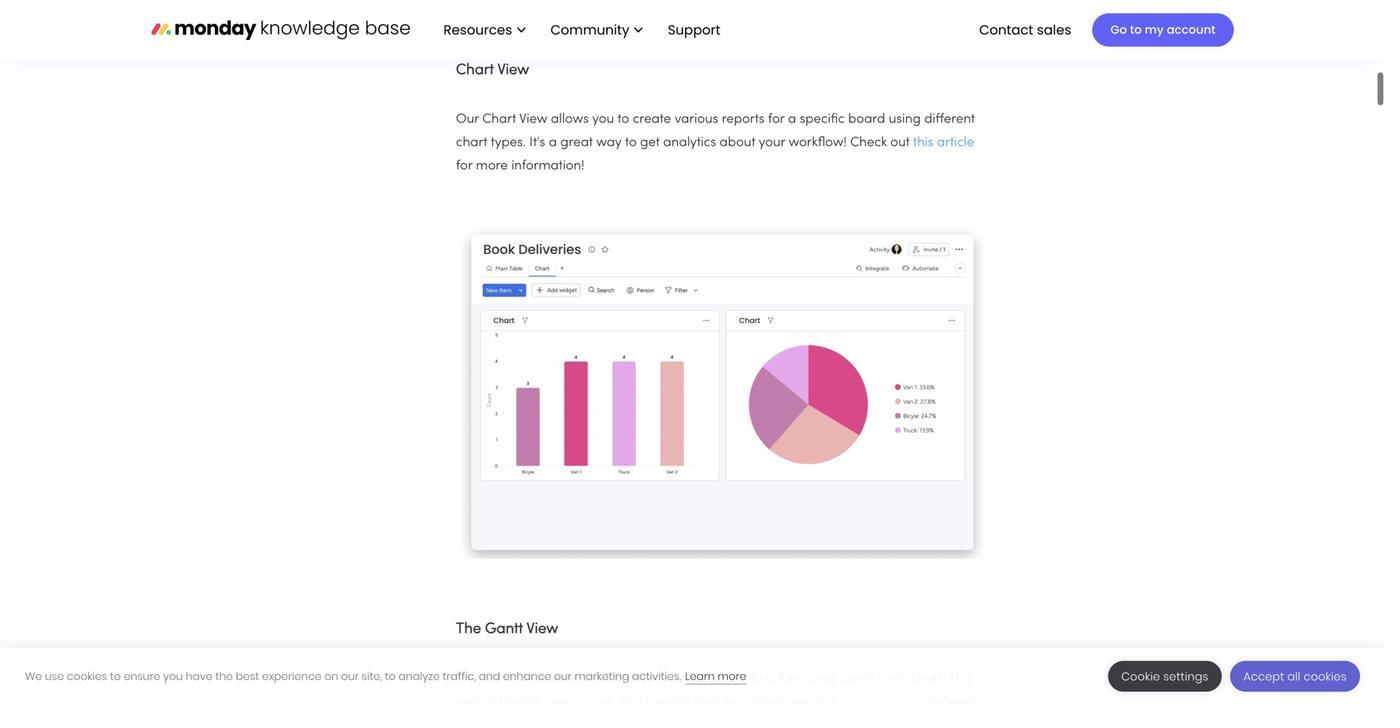 Task type: locate. For each thing, give the bounding box(es) containing it.
0 horizontal spatial board
[[700, 673, 737, 685]]

view left is
[[456, 696, 484, 706]]

board up displays
[[700, 673, 737, 685]]

1 horizontal spatial you
[[592, 113, 614, 126]]

analyze
[[399, 669, 440, 684]]

main element
[[427, 0, 1234, 60]]

a for your
[[766, 673, 774, 685]]

0 vertical spatial your
[[759, 137, 785, 149]]

you up way
[[592, 113, 614, 126]]

way
[[596, 137, 622, 149]]

chart view
[[456, 63, 529, 77]]

2 horizontal spatial and
[[812, 696, 836, 706]]

1 vertical spatial your
[[670, 673, 697, 685]]

a right it's
[[549, 137, 557, 149]]

1 horizontal spatial cookies
[[1304, 669, 1347, 685]]

monday.com logo image
[[151, 12, 410, 47]]

you left have
[[163, 669, 183, 684]]

great
[[560, 137, 593, 149]]

data
[[606, 673, 634, 685]]

gantt
[[485, 623, 523, 637], [482, 673, 516, 685]]

you
[[592, 113, 614, 126], [163, 669, 183, 684]]

1 vertical spatial a
[[549, 137, 557, 149]]

0 horizontal spatial you
[[163, 669, 183, 684]]

1 vertical spatial chart
[[482, 113, 516, 126]]

0 horizontal spatial and
[[479, 669, 500, 684]]

more
[[476, 160, 508, 172], [718, 669, 746, 684]]

chart up types.
[[482, 113, 516, 126]]

this
[[913, 137, 934, 149]]

your inside the our chart view allows you to create various reports for a specific board using different chart types. it's a great way to get analytics about your workflow! check out
[[759, 137, 785, 149]]

functional
[[778, 673, 837, 685]]

workflow!
[[789, 137, 847, 149]]

accept all cookies button
[[1230, 661, 1360, 692]]

0 horizontal spatial cookies
[[67, 669, 107, 684]]

0 vertical spatial view
[[519, 673, 547, 685]]

view inside the our chart view allows you to create various reports for a specific board using different chart types. it's a great way to get analytics about your workflow! check out
[[519, 113, 547, 126]]

1 our from the left
[[341, 669, 359, 684]]

types.
[[491, 137, 526, 149]]

and up is
[[479, 669, 500, 684]]

our up responsive,
[[554, 669, 572, 684]]

view
[[519, 673, 547, 685], [456, 696, 484, 706]]

get
[[640, 137, 660, 149]]

a
[[788, 113, 796, 126], [549, 137, 557, 149], [766, 673, 774, 685]]

1 vertical spatial board
[[700, 673, 737, 685]]

responsive,
[[548, 696, 615, 706]]

1 cookies from the left
[[67, 669, 107, 684]]

cookies right all
[[1304, 669, 1347, 685]]

0 horizontal spatial our
[[341, 669, 359, 684]]

1 horizontal spatial a
[[766, 673, 774, 685]]

2 the from the top
[[456, 673, 478, 685]]

my
[[1145, 22, 1164, 38]]

board up check
[[848, 113, 885, 126]]

the up traffic,
[[456, 623, 481, 637]]

gantt-
[[841, 673, 881, 685]]

for inside the our chart view allows you to create various reports for a specific board using different chart types. it's a great way to get analytics about your workflow! check out
[[768, 113, 785, 126]]

1 vertical spatial the
[[456, 673, 478, 685]]

we
[[25, 669, 42, 684]]

1 horizontal spatial board
[[848, 113, 885, 126]]

1 horizontal spatial view
[[519, 673, 547, 685]]

go
[[1111, 22, 1127, 38]]

board
[[848, 113, 885, 126], [700, 673, 737, 685]]

1 horizontal spatial the
[[583, 673, 602, 685]]

for
[[768, 113, 785, 126], [456, 160, 473, 172]]

specific
[[800, 113, 845, 126]]

on
[[324, 669, 338, 684]]

accept
[[1244, 669, 1285, 685]]

our right the on
[[341, 669, 359, 684]]

chart down the resources
[[456, 63, 494, 77]]

1 vertical spatial gantt
[[482, 673, 516, 685]]

0 vertical spatial board
[[848, 113, 885, 126]]

different
[[924, 113, 975, 126]]

is
[[487, 696, 496, 706]]

go to my account link
[[1092, 13, 1234, 47]]

0 horizontal spatial view
[[456, 696, 484, 706]]

board inside the gantt view turns the data from your board into a functional gantt-style chart. this view is flexible, responsive, and visually displays milestones and
[[700, 673, 737, 685]]

the
[[215, 669, 233, 684], [583, 673, 602, 685]]

1 vertical spatial you
[[163, 669, 183, 684]]

article
[[937, 137, 974, 149]]

chart
[[456, 63, 494, 77], [482, 113, 516, 126]]

1 the from the top
[[456, 623, 481, 637]]

milestones
[[745, 696, 809, 706]]

view up it's
[[519, 113, 547, 126]]

to right site,
[[385, 669, 396, 684]]

your right about
[[759, 137, 785, 149]]

this article
[[913, 137, 974, 149]]

1 vertical spatial for
[[456, 160, 473, 172]]

to
[[1130, 22, 1142, 38], [618, 113, 629, 126], [625, 137, 637, 149], [110, 669, 121, 684], [385, 669, 396, 684]]

marketing
[[575, 669, 629, 684]]

settings
[[1163, 669, 1209, 685]]

contact sales link
[[971, 16, 1080, 44]]

1 vertical spatial more
[[718, 669, 746, 684]]

2 horizontal spatial a
[[788, 113, 796, 126]]

your up 'visually'
[[670, 673, 697, 685]]

more up displays
[[718, 669, 746, 684]]

list containing resources
[[427, 0, 734, 60]]

1 horizontal spatial your
[[759, 137, 785, 149]]

and
[[479, 669, 500, 684], [618, 696, 642, 706], [812, 696, 836, 706]]

the left best
[[215, 669, 233, 684]]

contact sales
[[979, 20, 1072, 39]]

visually
[[646, 696, 690, 706]]

for down chart
[[456, 160, 473, 172]]

to right the go
[[1130, 22, 1142, 38]]

this article link
[[913, 137, 974, 149]]

gantt up the enhance
[[485, 623, 523, 637]]

0 horizontal spatial for
[[456, 160, 473, 172]]

more down types.
[[476, 160, 508, 172]]

our
[[456, 113, 479, 126]]

1 horizontal spatial more
[[718, 669, 746, 684]]

0 vertical spatial you
[[592, 113, 614, 126]]

the inside the gantt view turns the data from your board into a functional gantt-style chart. this view is flexible, responsive, and visually displays milestones and
[[456, 673, 478, 685]]

enhance
[[503, 669, 551, 684]]

0 horizontal spatial a
[[549, 137, 557, 149]]

2 vertical spatial view
[[527, 623, 558, 637]]

out
[[891, 137, 910, 149]]

0 vertical spatial gantt
[[485, 623, 523, 637]]

gantt for view
[[482, 673, 516, 685]]

dialog
[[0, 648, 1385, 706]]

all
[[1288, 669, 1301, 685]]

about
[[720, 137, 755, 149]]

1 vertical spatial view
[[519, 113, 547, 126]]

cookies
[[67, 669, 107, 684], [1304, 669, 1347, 685]]

2 cookies from the left
[[1304, 669, 1347, 685]]

your
[[759, 137, 785, 149], [670, 673, 697, 685]]

and down functional
[[812, 696, 836, 706]]

0 vertical spatial chart
[[456, 63, 494, 77]]

cookies inside button
[[1304, 669, 1347, 685]]

1 horizontal spatial our
[[554, 669, 572, 684]]

and down data
[[618, 696, 642, 706]]

a right into
[[766, 673, 774, 685]]

dialog containing cookie settings
[[0, 648, 1385, 706]]

view up the enhance
[[527, 623, 558, 637]]

gantt inside the gantt view turns the data from your board into a functional gantt-style chart. this view is flexible, responsive, and visually displays milestones and
[[482, 673, 516, 685]]

the right analyze
[[456, 673, 478, 685]]

0 vertical spatial for
[[768, 113, 785, 126]]

1 horizontal spatial for
[[768, 113, 785, 126]]

check
[[850, 137, 887, 149]]

view up flexible,
[[519, 673, 547, 685]]

0 horizontal spatial the
[[215, 669, 233, 684]]

the up responsive,
[[583, 673, 602, 685]]

support link
[[659, 16, 734, 44], [668, 20, 726, 39]]

cookie settings button
[[1108, 661, 1222, 692]]

gantt up is
[[482, 673, 516, 685]]

cookies right use
[[67, 669, 107, 684]]

view
[[498, 63, 529, 77], [519, 113, 547, 126], [527, 623, 558, 637]]

2 vertical spatial a
[[766, 673, 774, 685]]

the for the gantt view
[[456, 623, 481, 637]]

0 horizontal spatial more
[[476, 160, 508, 172]]

it's
[[529, 137, 545, 149]]

a left specific
[[788, 113, 796, 126]]

our
[[341, 669, 359, 684], [554, 669, 572, 684]]

0 horizontal spatial your
[[670, 673, 697, 685]]

view down resources link
[[498, 63, 529, 77]]

from
[[638, 673, 667, 685]]

0 vertical spatial the
[[456, 623, 481, 637]]

for right reports
[[768, 113, 785, 126]]

cookie settings
[[1122, 669, 1209, 685]]

a inside the gantt view turns the data from your board into a functional gantt-style chart. this view is flexible, responsive, and visually displays milestones and
[[766, 673, 774, 685]]

0 vertical spatial view
[[498, 63, 529, 77]]

0 vertical spatial a
[[788, 113, 796, 126]]

list
[[427, 0, 734, 60]]

the
[[456, 623, 481, 637], [456, 673, 478, 685]]



Task type: vqa. For each thing, say whether or not it's contained in the screenshot.
all
yes



Task type: describe. For each thing, give the bounding box(es) containing it.
create
[[633, 113, 671, 126]]

and inside dialog
[[479, 669, 500, 684]]

allows
[[551, 113, 589, 126]]

learn more link
[[685, 669, 746, 685]]

community link
[[542, 16, 651, 44]]

board inside the our chart view allows you to create various reports for a specific board using different chart types. it's a great way to get analytics about your workflow! check out
[[848, 113, 885, 126]]

information!
[[511, 160, 585, 172]]

support
[[668, 20, 721, 39]]

0 vertical spatial more
[[476, 160, 508, 172]]

using
[[889, 113, 921, 126]]

the for the gantt view turns the data from your board into a functional gantt-style chart. this view is flexible, responsive, and visually displays milestones and
[[456, 673, 478, 685]]

displays
[[693, 696, 742, 706]]

chart.
[[911, 673, 945, 685]]

resources link
[[435, 16, 534, 44]]

best
[[236, 669, 259, 684]]

gantt for view
[[485, 623, 523, 637]]

chart inside the our chart view allows you to create various reports for a specific board using different chart types. it's a great way to get analytics about your workflow! check out
[[482, 113, 516, 126]]

1 vertical spatial view
[[456, 696, 484, 706]]

activities.
[[632, 669, 681, 684]]

style
[[881, 673, 908, 685]]

ensure
[[124, 669, 160, 684]]

our chart view allows you to create various reports for a specific board using different chart types. it's a great way to get analytics about your workflow! check out
[[456, 113, 975, 149]]

image image
[[456, 228, 989, 559]]

for more information!
[[456, 160, 585, 172]]

community
[[551, 20, 630, 39]]

have
[[186, 669, 213, 684]]

view for gantt
[[527, 623, 558, 637]]

accept all cookies
[[1244, 669, 1347, 685]]

go to my account
[[1111, 22, 1216, 38]]

to inside main element
[[1130, 22, 1142, 38]]

into
[[741, 673, 763, 685]]

traffic,
[[443, 669, 476, 684]]

1 horizontal spatial and
[[618, 696, 642, 706]]

this
[[948, 673, 972, 685]]

contact
[[979, 20, 1033, 39]]

flexible,
[[499, 696, 545, 706]]

site,
[[362, 669, 382, 684]]

the inside the gantt view turns the data from your board into a functional gantt-style chart. this view is flexible, responsive, and visually displays milestones and
[[583, 673, 602, 685]]

cookie
[[1122, 669, 1160, 685]]

more inside dialog
[[718, 669, 746, 684]]

a for various
[[788, 113, 796, 126]]

cookies for use
[[67, 669, 107, 684]]

you inside the our chart view allows you to create various reports for a specific board using different chart types. it's a great way to get analytics about your workflow! check out
[[592, 113, 614, 126]]

reports
[[722, 113, 765, 126]]

turns
[[550, 673, 580, 685]]

learn
[[685, 669, 715, 684]]

2 our from the left
[[554, 669, 572, 684]]

account
[[1167, 22, 1216, 38]]

various
[[675, 113, 718, 126]]

the gantt view turns the data from your board into a functional gantt-style chart. this view is flexible, responsive, and visually displays milestones and
[[456, 673, 972, 706]]

use
[[45, 669, 64, 684]]

chart
[[456, 137, 487, 149]]

your inside the gantt view turns the data from your board into a functional gantt-style chart. this view is flexible, responsive, and visually displays milestones and
[[670, 673, 697, 685]]

cookies for all
[[1304, 669, 1347, 685]]

the gantt view
[[456, 623, 558, 637]]

view for chart
[[519, 113, 547, 126]]

you inside dialog
[[163, 669, 183, 684]]

to up way
[[618, 113, 629, 126]]

to left get
[[625, 137, 637, 149]]

analytics
[[663, 137, 716, 149]]

sales
[[1037, 20, 1072, 39]]

resources
[[444, 20, 512, 39]]

to left ensure
[[110, 669, 121, 684]]

we use cookies to ensure you have the best experience on our site, to analyze traffic, and enhance our marketing activities. learn more
[[25, 669, 746, 684]]

experience
[[262, 669, 322, 684]]



